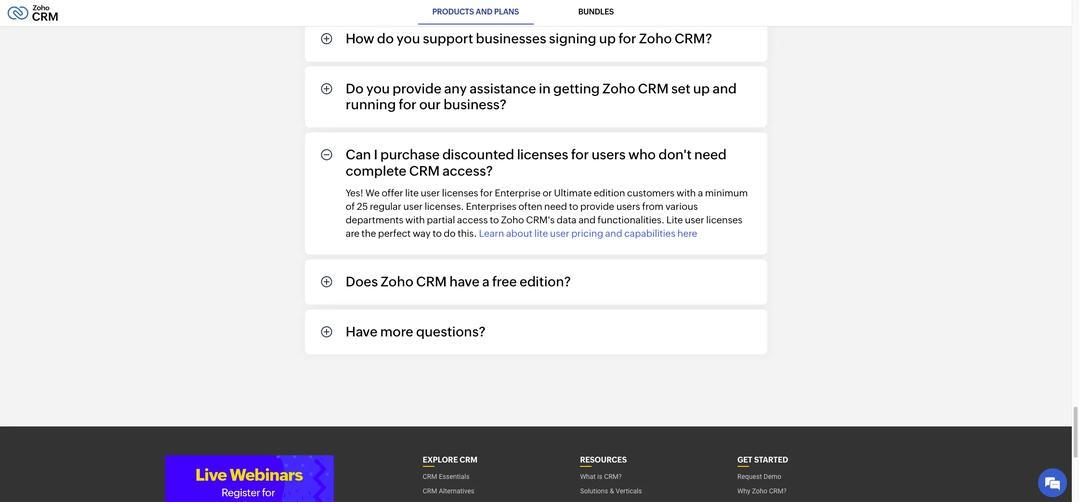 Task type: describe. For each thing, give the bounding box(es) containing it.
set
[[672, 81, 691, 96]]

crm alternatives link
[[423, 485, 475, 499]]

business?
[[444, 97, 507, 113]]

crm alternatives
[[423, 488, 475, 496]]

businesses
[[476, 31, 547, 46]]

crm essentials
[[423, 473, 470, 481]]

have
[[450, 274, 480, 290]]

of
[[346, 201, 355, 212]]

users inside can i purchase discounted licenses for users who don't need complete crm access?
[[592, 147, 626, 162]]

started
[[754, 456, 789, 465]]

can i purchase discounted licenses for users who don't need complete crm access?
[[346, 147, 727, 179]]

data
[[557, 215, 577, 226]]

request
[[738, 473, 762, 481]]

questions?
[[416, 324, 486, 340]]

bundles
[[579, 7, 614, 16]]

plans
[[494, 7, 519, 16]]

this.
[[458, 228, 477, 239]]

lite inside yes! we offer lite user licenses for enterprise or ultimate edition customers with a minimum of 25 regular user licenses. enterprises often need to provide users from various departments with partial access to zoho crm's data and functionalities. lite user licenses are the perfect way to do this.
[[405, 188, 419, 199]]

0 vertical spatial to
[[569, 201, 578, 212]]

request demo
[[738, 473, 782, 481]]

partial
[[427, 215, 455, 226]]

1 vertical spatial lite
[[535, 228, 548, 239]]

provide inside the do you provide any assistance in getting zoho crm set up and running for our business?
[[393, 81, 442, 96]]

solutions & verticals link
[[580, 485, 642, 499]]

crm essentials link
[[423, 470, 470, 485]]

do
[[346, 81, 364, 96]]

solutions & verticals
[[580, 488, 642, 496]]

access?
[[443, 163, 493, 179]]

don't
[[659, 147, 692, 162]]

getting
[[553, 81, 600, 96]]

offer
[[382, 188, 403, 199]]

any
[[444, 81, 467, 96]]

1 vertical spatial to
[[490, 215, 499, 226]]

request demo link
[[738, 470, 782, 485]]

or
[[543, 188, 552, 199]]

can
[[346, 147, 371, 162]]

crm inside can i purchase discounted licenses for users who don't need complete crm access?
[[409, 163, 440, 179]]

products and plans
[[433, 7, 519, 16]]

need inside can i purchase discounted licenses for users who don't need complete crm access?
[[695, 147, 727, 162]]

and inside yes! we offer lite user licenses for enterprise or ultimate edition customers with a minimum of 25 regular user licenses. enterprises often need to provide users from various departments with partial access to zoho crm's data and functionalities. lite user licenses are the perfect way to do this.
[[579, 215, 596, 226]]

for inside the do you provide any assistance in getting zoho crm set up and running for our business?
[[399, 97, 417, 113]]

what
[[580, 473, 596, 481]]

crm's
[[526, 215, 555, 226]]

functionalities.
[[598, 215, 665, 226]]

complete
[[346, 163, 407, 179]]

way
[[413, 228, 431, 239]]

0 horizontal spatial with
[[406, 215, 425, 226]]

explore crm
[[423, 456, 478, 465]]

solutions
[[580, 488, 608, 496]]

access
[[457, 215, 488, 226]]

demo
[[764, 473, 782, 481]]

licenses.
[[425, 201, 464, 212]]

essentials
[[439, 473, 470, 481]]

running
[[346, 97, 396, 113]]

a inside yes! we offer lite user licenses for enterprise or ultimate edition customers with a minimum of 25 regular user licenses. enterprises often need to provide users from various departments with partial access to zoho crm's data and functionalities. lite user licenses are the perfect way to do this.
[[698, 188, 703, 199]]

what is crm? link
[[580, 470, 622, 485]]

for inside can i purchase discounted licenses for users who don't need complete crm access?
[[571, 147, 589, 162]]

0 horizontal spatial to
[[433, 228, 442, 239]]

regular
[[370, 201, 402, 212]]

more
[[380, 324, 414, 340]]

in
[[539, 81, 551, 96]]

and inside the do you provide any assistance in getting zoho crm set up and running for our business?
[[713, 81, 737, 96]]

products
[[433, 7, 474, 16]]

zoho inside the do you provide any assistance in getting zoho crm set up and running for our business?
[[603, 81, 636, 96]]

verticals
[[616, 488, 642, 496]]

discounted
[[443, 147, 515, 162]]

do you provide any assistance in getting zoho crm set up and running for our business?
[[346, 81, 737, 113]]

users inside yes! we offer lite user licenses for enterprise or ultimate edition customers with a minimum of 25 regular user licenses. enterprises often need to provide users from various departments with partial access to zoho crm's data and functionalities. lite user licenses are the perfect way to do this.
[[617, 201, 640, 212]]

user up licenses.
[[421, 188, 440, 199]]



Task type: locate. For each thing, give the bounding box(es) containing it.
to
[[569, 201, 578, 212], [490, 215, 499, 226], [433, 228, 442, 239]]

do inside yes! we offer lite user licenses for enterprise or ultimate edition customers with a minimum of 25 regular user licenses. enterprises often need to provide users from various departments with partial access to zoho crm's data and functionalities. lite user licenses are the perfect way to do this.
[[444, 228, 456, 239]]

need
[[695, 147, 727, 162], [545, 201, 567, 212]]

2 vertical spatial crm?
[[769, 488, 787, 496]]

our
[[419, 97, 441, 113]]

crm? for what is crm?
[[604, 473, 622, 481]]

edition?
[[520, 274, 571, 290]]

perfect
[[378, 228, 411, 239]]

provide up the our
[[393, 81, 442, 96]]

1 horizontal spatial with
[[677, 188, 696, 199]]

licenses
[[517, 147, 569, 162], [442, 188, 478, 199], [707, 215, 743, 226]]

crm inside crm alternatives link
[[423, 488, 437, 496]]

crm? for why zoho crm?
[[769, 488, 787, 496]]

purchase
[[380, 147, 440, 162]]

lite right the offer
[[405, 188, 419, 199]]

up down bundles
[[599, 31, 616, 46]]

users
[[592, 147, 626, 162], [617, 201, 640, 212]]

and right set
[[713, 81, 737, 96]]

departments
[[346, 215, 404, 226]]

1 horizontal spatial do
[[444, 228, 456, 239]]

yes!
[[346, 188, 364, 199]]

the
[[362, 228, 376, 239]]

about
[[506, 228, 533, 239]]

crm?
[[675, 31, 712, 46], [604, 473, 622, 481], [769, 488, 787, 496]]

0 vertical spatial licenses
[[517, 147, 569, 162]]

how
[[346, 31, 375, 46]]

why
[[738, 488, 751, 496]]

25
[[357, 201, 368, 212]]

and left the plans
[[476, 7, 493, 16]]

enterprises
[[466, 201, 517, 212]]

licenses up licenses.
[[442, 188, 478, 199]]

1 horizontal spatial provide
[[580, 201, 615, 212]]

lite
[[405, 188, 419, 199], [535, 228, 548, 239]]

0 vertical spatial you
[[397, 31, 420, 46]]

learn about lite user pricing and capabilities here
[[479, 228, 698, 239]]

capabilities
[[625, 228, 676, 239]]

0 horizontal spatial licenses
[[442, 188, 478, 199]]

need down or
[[545, 201, 567, 212]]

a
[[698, 188, 703, 199], [482, 274, 490, 290]]

1 horizontal spatial you
[[397, 31, 420, 46]]

2 horizontal spatial crm?
[[769, 488, 787, 496]]

minimum
[[705, 188, 748, 199]]

to down partial
[[433, 228, 442, 239]]

1 vertical spatial crm?
[[604, 473, 622, 481]]

user up here
[[685, 215, 705, 226]]

for inside yes! we offer lite user licenses for enterprise or ultimate edition customers with a minimum of 25 regular user licenses. enterprises often need to provide users from various departments with partial access to zoho crm's data and functionalities. lite user licenses are the perfect way to do this.
[[480, 188, 493, 199]]

yes! we offer lite user licenses for enterprise or ultimate edition customers with a minimum of 25 regular user licenses. enterprises often need to provide users from various departments with partial access to zoho crm's data and functionalities. lite user licenses are the perfect way to do this.
[[346, 188, 748, 239]]

0 vertical spatial do
[[377, 31, 394, 46]]

licenses inside can i purchase discounted licenses for users who don't need complete crm access?
[[517, 147, 569, 162]]

explore
[[423, 456, 458, 465]]

learn
[[479, 228, 504, 239]]

signing
[[549, 31, 597, 46]]

1 horizontal spatial crm?
[[675, 31, 712, 46]]

1 horizontal spatial need
[[695, 147, 727, 162]]

lite
[[667, 215, 683, 226]]

have
[[346, 324, 378, 340]]

2 horizontal spatial to
[[569, 201, 578, 212]]

1 vertical spatial up
[[693, 81, 710, 96]]

provide
[[393, 81, 442, 96], [580, 201, 615, 212]]

various
[[666, 201, 698, 212]]

licenses down 'minimum'
[[707, 215, 743, 226]]

crm
[[638, 81, 669, 96], [409, 163, 440, 179], [416, 274, 447, 290], [460, 456, 478, 465], [423, 473, 437, 481], [423, 488, 437, 496]]

we
[[365, 188, 380, 199]]

you inside the do you provide any assistance in getting zoho crm set up and running for our business?
[[366, 81, 390, 96]]

0 vertical spatial a
[[698, 188, 703, 199]]

0 horizontal spatial do
[[377, 31, 394, 46]]

a left 'minimum'
[[698, 188, 703, 199]]

1 vertical spatial users
[[617, 201, 640, 212]]

users up functionalities.
[[617, 201, 640, 212]]

1 horizontal spatial a
[[698, 188, 703, 199]]

why zoho crm? link
[[738, 485, 787, 499]]

1 vertical spatial you
[[366, 81, 390, 96]]

lite down crm's
[[535, 228, 548, 239]]

crm inside the do you provide any assistance in getting zoho crm set up and running for our business?
[[638, 81, 669, 96]]

get started
[[738, 456, 789, 465]]

1 vertical spatial with
[[406, 215, 425, 226]]

user down data
[[550, 228, 570, 239]]

who
[[629, 147, 656, 162]]

1 vertical spatial need
[[545, 201, 567, 212]]

crm inside crm essentials link
[[423, 473, 437, 481]]

need right don't
[[695, 147, 727, 162]]

crm down purchase
[[409, 163, 440, 179]]

resources
[[580, 456, 627, 465]]

why zoho crm?
[[738, 488, 787, 496]]

you
[[397, 31, 420, 46], [366, 81, 390, 96]]

1 horizontal spatial licenses
[[517, 147, 569, 162]]

crm up essentials
[[460, 456, 478, 465]]

provide down edition
[[580, 201, 615, 212]]

0 horizontal spatial lite
[[405, 188, 419, 199]]

do right the how
[[377, 31, 394, 46]]

here
[[678, 228, 698, 239]]

0 vertical spatial users
[[592, 147, 626, 162]]

with up way
[[406, 215, 425, 226]]

zoho inside yes! we offer lite user licenses for enterprise or ultimate edition customers with a minimum of 25 regular user licenses. enterprises often need to provide users from various departments with partial access to zoho crm's data and functionalities. lite user licenses are the perfect way to do this.
[[501, 215, 524, 226]]

alternatives
[[439, 488, 475, 496]]

pricing
[[572, 228, 604, 239]]

crm left set
[[638, 81, 669, 96]]

crm down explore
[[423, 473, 437, 481]]

&
[[610, 488, 614, 496]]

i
[[374, 147, 378, 162]]

do
[[377, 31, 394, 46], [444, 228, 456, 239]]

and down functionalities.
[[605, 228, 623, 239]]

zoho crm logo image
[[7, 2, 58, 24]]

get
[[738, 456, 753, 465]]

assistance
[[470, 81, 536, 96]]

1 horizontal spatial up
[[693, 81, 710, 96]]

1 horizontal spatial to
[[490, 215, 499, 226]]

ultimate
[[554, 188, 592, 199]]

enterprise
[[495, 188, 541, 199]]

is
[[598, 473, 603, 481]]

do down partial
[[444, 228, 456, 239]]

customers
[[627, 188, 675, 199]]

user
[[421, 188, 440, 199], [403, 201, 423, 212], [685, 215, 705, 226], [550, 228, 570, 239]]

0 vertical spatial up
[[599, 31, 616, 46]]

user right "regular"
[[403, 201, 423, 212]]

users left who at top right
[[592, 147, 626, 162]]

edition
[[594, 188, 625, 199]]

provide inside yes! we offer lite user licenses for enterprise or ultimate edition customers with a minimum of 25 regular user licenses. enterprises often need to provide users from various departments with partial access to zoho crm's data and functionalities. lite user licenses are the perfect way to do this.
[[580, 201, 615, 212]]

does zoho crm have a free edition?
[[346, 274, 571, 290]]

2 vertical spatial to
[[433, 228, 442, 239]]

0 horizontal spatial a
[[482, 274, 490, 290]]

0 vertical spatial crm?
[[675, 31, 712, 46]]

does
[[346, 274, 378, 290]]

often
[[519, 201, 543, 212]]

1 horizontal spatial lite
[[535, 228, 548, 239]]

and
[[476, 7, 493, 16], [713, 81, 737, 96], [579, 215, 596, 226], [605, 228, 623, 239]]

and up pricing
[[579, 215, 596, 226]]

what is crm?
[[580, 473, 622, 481]]

1 vertical spatial provide
[[580, 201, 615, 212]]

free
[[492, 274, 517, 290]]

2 horizontal spatial licenses
[[707, 215, 743, 226]]

up inside the do you provide any assistance in getting zoho crm set up and running for our business?
[[693, 81, 710, 96]]

with
[[677, 188, 696, 199], [406, 215, 425, 226]]

0 horizontal spatial crm?
[[604, 473, 622, 481]]

you left support
[[397, 31, 420, 46]]

crm left have
[[416, 274, 447, 290]]

need inside yes! we offer lite user licenses for enterprise or ultimate edition customers with a minimum of 25 regular user licenses. enterprises often need to provide users from various departments with partial access to zoho crm's data and functionalities. lite user licenses are the perfect way to do this.
[[545, 201, 567, 212]]

are
[[346, 228, 360, 239]]

1 vertical spatial licenses
[[442, 188, 478, 199]]

up right set
[[693, 81, 710, 96]]

crm down crm essentials
[[423, 488, 437, 496]]

0 vertical spatial lite
[[405, 188, 419, 199]]

0 horizontal spatial need
[[545, 201, 567, 212]]

to up learn
[[490, 215, 499, 226]]

0 horizontal spatial up
[[599, 31, 616, 46]]

from
[[642, 201, 664, 212]]

2 vertical spatial licenses
[[707, 215, 743, 226]]

0 horizontal spatial provide
[[393, 81, 442, 96]]

for
[[619, 31, 637, 46], [399, 97, 417, 113], [571, 147, 589, 162], [480, 188, 493, 199]]

you up running
[[366, 81, 390, 96]]

0 vertical spatial with
[[677, 188, 696, 199]]

0 horizontal spatial you
[[366, 81, 390, 96]]

how do you support businesses signing up for zoho crm?
[[346, 31, 712, 46]]

have more questions?
[[346, 324, 486, 340]]

zoho crm live webinars 2023 footer image
[[165, 456, 334, 503]]

0 vertical spatial provide
[[393, 81, 442, 96]]

1 vertical spatial do
[[444, 228, 456, 239]]

0 vertical spatial need
[[695, 147, 727, 162]]

licenses up or
[[517, 147, 569, 162]]

with up various on the right
[[677, 188, 696, 199]]

a left the free
[[482, 274, 490, 290]]

1 vertical spatial a
[[482, 274, 490, 290]]

to down ultimate
[[569, 201, 578, 212]]

support
[[423, 31, 473, 46]]



Task type: vqa. For each thing, say whether or not it's contained in the screenshot.


